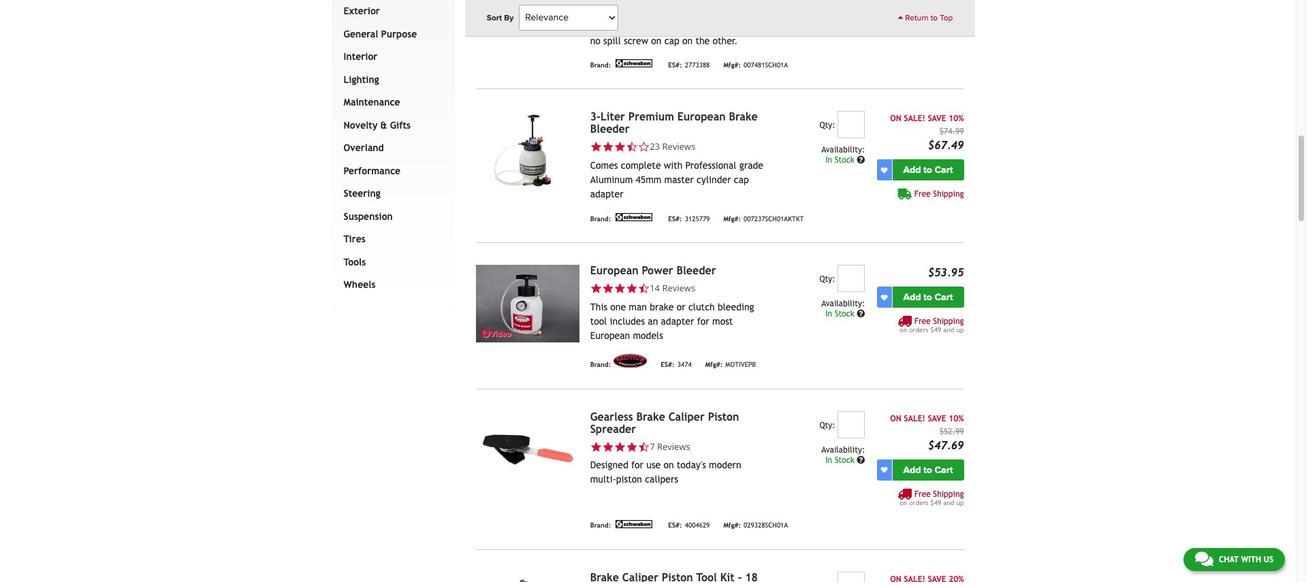 Task type: describe. For each thing, give the bounding box(es) containing it.
2773388
[[685, 61, 710, 69]]

maintenance
[[344, 97, 400, 108]]

steering
[[344, 188, 381, 199]]

on for $67.49
[[891, 114, 902, 123]]

2 shipping from the top
[[934, 190, 964, 199]]

motivepb
[[726, 361, 756, 369]]

stock for $67.49
[[835, 155, 855, 165]]

4004629
[[685, 522, 710, 530]]

45mm
[[636, 174, 662, 185]]

2 orders from the top
[[910, 499, 929, 507]]

calipers
[[645, 474, 679, 485]]

2 free shipping on orders $49 and up from the top
[[900, 490, 964, 507]]

mfg#: 007237sch01aktkt
[[724, 215, 804, 223]]

1 shipping from the top
[[934, 6, 964, 15]]

tools
[[344, 257, 366, 268]]

007481sch01a
[[744, 61, 788, 69]]

7 reviews
[[650, 441, 691, 453]]

general purpose
[[344, 28, 417, 39]]

in stock for $47.69
[[826, 456, 857, 465]]

master
[[665, 174, 694, 185]]

2 $49 from the top
[[931, 499, 942, 507]]

exterior link
[[341, 0, 440, 23]]

on sale!                         save 10% $52.99 $47.69
[[891, 414, 964, 452]]

2 availability: from the top
[[822, 299, 865, 309]]

or
[[677, 302, 686, 312]]

10% for $47.69
[[949, 414, 964, 424]]

caliper
[[669, 411, 705, 424]]

spreader
[[590, 423, 636, 436]]

return to top
[[903, 13, 953, 22]]

reviews for premium
[[662, 140, 696, 153]]

1 up from the top
[[957, 326, 964, 334]]

tools link
[[341, 251, 440, 274]]

exterior
[[344, 6, 380, 17]]

es#3125779 - 007237sch01aktkt - 3-liter premium european brake bleeder - comes complete with professional grade aluminum 45mm master cylinder cap adapter - schwaben - audi bmw volkswagen mercedes benz mini porsche image
[[476, 111, 580, 189]]

1 and from the top
[[944, 326, 955, 334]]

cylinder
[[697, 174, 731, 185]]

mfg#: 007481sch01a
[[724, 61, 788, 69]]

3 shipping from the top
[[934, 317, 964, 326]]

man
[[629, 302, 647, 312]]

brand: for european
[[590, 361, 611, 369]]

mfg#: for european power bleeder
[[706, 361, 723, 369]]

for inside "this one man brake or clutch bleeding tool includes an adapter for most european models"
[[697, 316, 710, 327]]

tires
[[344, 234, 366, 245]]

$67.49
[[928, 139, 964, 152]]

suspension link
[[341, 206, 440, 228]]

wheels
[[344, 280, 376, 290]]

23 reviews
[[650, 140, 696, 153]]

qty: for 3-liter premium european brake bleeder
[[820, 121, 836, 130]]

models
[[633, 330, 663, 341]]

bleeder inside 3-liter premium european brake bleeder
[[590, 123, 630, 136]]

sort by
[[487, 13, 514, 22]]

premium
[[629, 110, 674, 123]]

availability: for $67.49
[[822, 145, 865, 155]]

brake
[[650, 302, 674, 312]]

piston
[[616, 474, 642, 485]]

add for $67.49
[[904, 164, 921, 176]]

mfg#: motivepb
[[706, 361, 756, 369]]

in for gearless brake caliper piston spreader
[[826, 456, 833, 465]]

comes
[[590, 160, 618, 171]]

today's
[[677, 460, 706, 471]]

star image up designed
[[602, 441, 614, 453]]

general purpose link
[[341, 23, 440, 46]]

lighting link
[[341, 69, 440, 91]]

european power bleeder
[[590, 264, 716, 277]]

mfg#: 029328sch01a
[[724, 522, 788, 530]]

add for $47.69
[[904, 464, 921, 476]]

this one man brake or clutch bleeding tool includes an adapter for most european models
[[590, 302, 755, 341]]

on inside designed for use on today's modern multi-piston calipers
[[664, 460, 674, 471]]

1 schwaben - corporate logo image from the top
[[614, 59, 655, 68]]

by
[[504, 13, 514, 22]]

adapter for power
[[661, 316, 694, 327]]

23
[[650, 140, 660, 153]]

add to wish list image for add to cart button associated with $67.49
[[881, 167, 888, 174]]

novelty & gifts link
[[341, 114, 440, 137]]

2 up from the top
[[957, 499, 964, 507]]

$52.99
[[940, 427, 964, 436]]

4 free from the top
[[915, 490, 931, 499]]

7
[[650, 441, 655, 453]]

star image down spreader
[[614, 441, 626, 453]]

2 in stock from the top
[[826, 309, 857, 319]]

piston
[[708, 411, 740, 424]]

3-liter premium european brake bleeder link
[[590, 110, 758, 136]]

sort
[[487, 13, 502, 22]]

tool
[[590, 316, 607, 327]]

liter
[[601, 110, 625, 123]]

with inside comes complete with professional grade aluminum 45mm master cylinder cap adapter
[[664, 160, 683, 171]]

es#: 3474
[[661, 361, 692, 369]]

this
[[590, 302, 608, 312]]

sale! for $67.49
[[904, 114, 926, 123]]

comments image
[[1195, 551, 1214, 567]]

es#: 2773388
[[668, 61, 710, 69]]

1 brand: from the top
[[590, 61, 611, 69]]

performance
[[344, 165, 401, 176]]

top
[[940, 13, 953, 22]]

2 add to cart from the top
[[904, 292, 953, 303]]

save for $67.49
[[928, 114, 947, 123]]

2 add from the top
[[904, 292, 921, 303]]

chat with us
[[1219, 555, 1274, 565]]

0 vertical spatial on
[[900, 326, 908, 334]]

modern
[[709, 460, 742, 471]]

save for $47.69
[[928, 414, 947, 424]]

1 vertical spatial half star image
[[638, 441, 650, 453]]

steering link
[[341, 183, 440, 206]]

3474
[[678, 361, 692, 369]]

chat with us link
[[1184, 548, 1285, 572]]

1 orders from the top
[[910, 326, 929, 334]]

2 and from the top
[[944, 499, 955, 507]]

brand: for 3-
[[590, 215, 611, 223]]

3125779
[[685, 215, 710, 223]]

chat
[[1219, 555, 1239, 565]]

14 reviews
[[650, 282, 696, 294]]

sale! for $47.69
[[904, 414, 926, 424]]

to down $53.95
[[924, 292, 933, 303]]

qty: for european power bleeder
[[820, 275, 836, 284]]

gearless
[[590, 411, 633, 424]]

star image up comes
[[590, 141, 602, 153]]

1 free shipping from the top
[[915, 6, 964, 15]]

3 free from the top
[[915, 317, 931, 326]]

includes
[[610, 316, 645, 327]]

interior
[[344, 51, 378, 62]]

most
[[713, 316, 733, 327]]

european inside 3-liter premium european brake bleeder
[[678, 110, 726, 123]]

es#: left 2773388
[[668, 61, 682, 69]]

es#: for premium
[[668, 215, 682, 223]]

tires link
[[341, 228, 440, 251]]

es#2153340 - pbk-18pcs - brake caliper piston tool kit - 18 pieces - an all inclusive brake piston retractor set - schwaben - audi bmw volkswagen image
[[476, 572, 580, 582]]

1 7 reviews link from the left
[[590, 441, 766, 453]]

designed for use on today's modern multi-piston calipers
[[590, 460, 742, 485]]

question circle image for $67.49
[[857, 156, 865, 164]]

purpose
[[381, 28, 417, 39]]

schwaben - corporate logo image for brake
[[614, 520, 655, 528]]



Task type: vqa. For each thing, say whether or not it's contained in the screenshot.
1st B8 from the bottom
no



Task type: locate. For each thing, give the bounding box(es) containing it.
cart for $47.69
[[935, 464, 953, 476]]

1 vertical spatial with
[[1242, 555, 1262, 565]]

3 add to cart button from the top
[[893, 460, 964, 481]]

empty star image
[[638, 141, 650, 153]]

1 stock from the top
[[835, 155, 855, 165]]

european up the 23 reviews
[[678, 110, 726, 123]]

adapter inside comes complete with professional grade aluminum 45mm master cylinder cap adapter
[[590, 188, 624, 199]]

es#:
[[668, 61, 682, 69], [668, 215, 682, 223], [661, 361, 675, 369], [668, 522, 682, 530]]

and down $47.69
[[944, 499, 955, 507]]

free down $53.95
[[915, 317, 931, 326]]

0 vertical spatial adapter
[[590, 188, 624, 199]]

0 horizontal spatial adapter
[[590, 188, 624, 199]]

4 brand: from the top
[[590, 522, 611, 530]]

es#: left 3474
[[661, 361, 675, 369]]

2 vertical spatial in stock
[[826, 456, 857, 465]]

1 10% from the top
[[949, 114, 964, 123]]

add to cart down $47.69
[[904, 464, 953, 476]]

3 in stock from the top
[[826, 456, 857, 465]]

availability:
[[822, 145, 865, 155], [822, 299, 865, 309], [822, 445, 865, 455]]

1 free from the top
[[915, 6, 931, 15]]

1 horizontal spatial bleeder
[[677, 264, 716, 277]]

1 vertical spatial up
[[957, 499, 964, 507]]

1 vertical spatial sale!
[[904, 414, 926, 424]]

bleeder up comes
[[590, 123, 630, 136]]

0 vertical spatial stock
[[835, 155, 855, 165]]

free shipping on orders $49 and up down $47.69
[[900, 490, 964, 507]]

1 vertical spatial for
[[631, 460, 644, 471]]

in for european power bleeder
[[826, 309, 833, 319]]

0 vertical spatial bleeder
[[590, 123, 630, 136]]

1 horizontal spatial brake
[[729, 110, 758, 123]]

save up $74.99
[[928, 114, 947, 123]]

orders down $47.69
[[910, 499, 929, 507]]

add to cart button for $47.69
[[893, 460, 964, 481]]

1 vertical spatial in
[[826, 309, 833, 319]]

shipping down $53.95
[[934, 317, 964, 326]]

2 add to wish list image from the top
[[881, 294, 888, 301]]

star image left empty star "icon"
[[614, 141, 626, 153]]

2 7 reviews link from the left
[[650, 441, 691, 453]]

0 vertical spatial cart
[[935, 164, 953, 176]]

and
[[944, 326, 955, 334], [944, 499, 955, 507]]

14 reviews link
[[590, 282, 766, 295], [650, 282, 696, 295]]

2 vertical spatial question circle image
[[857, 456, 865, 464]]

1 free shipping on orders $49 and up from the top
[[900, 317, 964, 334]]

reviews
[[662, 140, 696, 153], [662, 282, 696, 294], [657, 441, 691, 453]]

brand: down aluminum
[[590, 215, 611, 223]]

0 vertical spatial european
[[678, 110, 726, 123]]

2 schwaben - corporate logo image from the top
[[614, 213, 655, 222]]

with up master
[[664, 160, 683, 171]]

1 vertical spatial save
[[928, 414, 947, 424]]

free down $67.49
[[915, 190, 931, 199]]

wheels link
[[341, 274, 440, 297]]

2 free from the top
[[915, 190, 931, 199]]

maintenance link
[[341, 91, 440, 114]]

add to cart button down $67.49
[[893, 160, 964, 181]]

1 vertical spatial on
[[891, 414, 902, 424]]

star image inside 23 reviews link
[[602, 141, 614, 153]]

2 10% from the top
[[949, 414, 964, 424]]

$49 down $47.69
[[931, 499, 942, 507]]

2 on from the top
[[891, 414, 902, 424]]

0 vertical spatial free shipping
[[915, 6, 964, 15]]

in stock
[[826, 155, 857, 165], [826, 309, 857, 319], [826, 456, 857, 465]]

1 vertical spatial adapter
[[661, 316, 694, 327]]

1 horizontal spatial for
[[697, 316, 710, 327]]

save up $52.99
[[928, 414, 947, 424]]

es#: for bleeder
[[661, 361, 675, 369]]

1 vertical spatial free shipping
[[915, 190, 964, 199]]

schwaben - corporate logo image down 45mm
[[614, 213, 655, 222]]

on inside the on sale!                         save 10% $74.99 $67.49
[[891, 114, 902, 123]]

0 vertical spatial question circle image
[[857, 156, 865, 164]]

to left top
[[931, 13, 938, 22]]

mfg#: right 3125779
[[724, 215, 741, 223]]

1 sale! from the top
[[904, 114, 926, 123]]

european up half star image
[[590, 264, 639, 277]]

2 stock from the top
[[835, 309, 855, 319]]

with
[[664, 160, 683, 171], [1242, 555, 1262, 565]]

3 in from the top
[[826, 456, 833, 465]]

general
[[344, 28, 378, 39]]

add to cart for $67.49
[[904, 164, 953, 176]]

1 vertical spatial $49
[[931, 499, 942, 507]]

1 vertical spatial and
[[944, 499, 955, 507]]

3 question circle image from the top
[[857, 456, 865, 464]]

brake inside gearless brake caliper piston spreader
[[637, 411, 665, 424]]

2 save from the top
[[928, 414, 947, 424]]

1 horizontal spatial adapter
[[661, 316, 694, 327]]

to down $67.49
[[924, 164, 933, 176]]

for down clutch
[[697, 316, 710, 327]]

use
[[647, 460, 661, 471]]

add to cart down $67.49
[[904, 164, 953, 176]]

1 vertical spatial availability:
[[822, 299, 865, 309]]

2 vertical spatial add to cart
[[904, 464, 953, 476]]

up down $53.95
[[957, 326, 964, 334]]

qty:
[[820, 121, 836, 130], [820, 275, 836, 284], [820, 421, 836, 430]]

sale!
[[904, 114, 926, 123], [904, 414, 926, 424]]

brake up grade
[[729, 110, 758, 123]]

gifts
[[390, 120, 411, 131]]

3-liter premium european brake bleeder
[[590, 110, 758, 136]]

half star image
[[638, 283, 650, 295]]

2 vertical spatial in
[[826, 456, 833, 465]]

adapter
[[590, 188, 624, 199], [661, 316, 694, 327]]

1 14 reviews link from the left
[[590, 282, 766, 295]]

es#: left 3125779
[[668, 215, 682, 223]]

free down $47.69
[[915, 490, 931, 499]]

2 vertical spatial add
[[904, 464, 921, 476]]

2 vertical spatial reviews
[[657, 441, 691, 453]]

2 23 reviews link from the left
[[650, 140, 696, 153]]

for inside designed for use on today's modern multi-piston calipers
[[631, 460, 644, 471]]

10% inside on sale!                         save 10% $52.99 $47.69
[[949, 414, 964, 424]]

3 cart from the top
[[935, 464, 953, 476]]

bleeder
[[590, 123, 630, 136], [677, 264, 716, 277]]

star image
[[590, 141, 602, 153], [614, 141, 626, 153], [626, 283, 638, 295], [602, 441, 614, 453], [614, 441, 626, 453]]

question circle image for $47.69
[[857, 456, 865, 464]]

es#: for caliper
[[668, 522, 682, 530]]

overland link
[[341, 137, 440, 160]]

reviews right 7 at the bottom of page
[[657, 441, 691, 453]]

1 vertical spatial schwaben - corporate logo image
[[614, 213, 655, 222]]

1 vertical spatial bleeder
[[677, 264, 716, 277]]

1 vertical spatial stock
[[835, 309, 855, 319]]

bleeder up 14 reviews
[[677, 264, 716, 277]]

brake up 7 at the bottom of page
[[637, 411, 665, 424]]

0 vertical spatial add to wish list image
[[881, 167, 888, 174]]

2 cart from the top
[[935, 292, 953, 303]]

0 vertical spatial save
[[928, 114, 947, 123]]

0 horizontal spatial brake
[[637, 411, 665, 424]]

es#3474 - motivepb - european power bleeder - this one man brake or clutch bleeding tool includes an adapter for most european models - motive - audi bmw volkswagen mercedes benz mini porsche image
[[476, 265, 580, 343]]

european down tool
[[590, 330, 630, 341]]

free shipping down $67.49
[[915, 190, 964, 199]]

for left use
[[631, 460, 644, 471]]

brand:
[[590, 61, 611, 69], [590, 215, 611, 223], [590, 361, 611, 369], [590, 522, 611, 530]]

0 vertical spatial half star image
[[626, 141, 638, 153]]

0 vertical spatial in
[[826, 155, 833, 165]]

1 vertical spatial question circle image
[[857, 310, 865, 318]]

add to cart down $53.95
[[904, 292, 953, 303]]

2 vertical spatial availability:
[[822, 445, 865, 455]]

caret up image
[[898, 14, 903, 22]]

2 add to cart button from the top
[[893, 287, 964, 308]]

add to cart
[[904, 164, 953, 176], [904, 292, 953, 303], [904, 464, 953, 476]]

mfg#: left motivepb
[[706, 361, 723, 369]]

mfg#: left 007481sch01a
[[724, 61, 741, 69]]

shipping
[[934, 6, 964, 15], [934, 190, 964, 199], [934, 317, 964, 326], [934, 490, 964, 499]]

in for 3-liter premium european brake bleeder
[[826, 155, 833, 165]]

10% up $52.99
[[949, 414, 964, 424]]

0 horizontal spatial for
[[631, 460, 644, 471]]

reviews for bleeder
[[662, 282, 696, 294]]

2 vertical spatial european
[[590, 330, 630, 341]]

add to wish list image
[[881, 167, 888, 174], [881, 294, 888, 301]]

1 vertical spatial add
[[904, 292, 921, 303]]

1 vertical spatial on
[[664, 460, 674, 471]]

power
[[642, 264, 674, 277]]

029328sch01a
[[744, 522, 788, 530]]

with inside chat with us link
[[1242, 555, 1262, 565]]

add to cart button down $53.95
[[893, 287, 964, 308]]

3-
[[590, 110, 601, 123]]

aluminum
[[590, 174, 633, 185]]

shipping down $47.69
[[934, 490, 964, 499]]

3 availability: from the top
[[822, 445, 865, 455]]

free shipping
[[915, 6, 964, 15], [915, 190, 964, 199]]

$47.69
[[928, 439, 964, 452]]

one
[[611, 302, 626, 312]]

save inside on sale!                         save 10% $52.99 $47.69
[[928, 414, 947, 424]]

1 in from the top
[[826, 155, 833, 165]]

european inside "this one man brake or clutch bleeding tool includes an adapter for most european models"
[[590, 330, 630, 341]]

in stock for $67.49
[[826, 155, 857, 165]]

0 vertical spatial free shipping on orders $49 and up
[[900, 317, 964, 334]]

brand: left motive - corporate logo
[[590, 361, 611, 369]]

2 in from the top
[[826, 309, 833, 319]]

bleeding
[[718, 302, 755, 312]]

1 vertical spatial 10%
[[949, 414, 964, 424]]

star image inside 14 reviews link
[[626, 283, 638, 295]]

cart down $67.49
[[935, 164, 953, 176]]

&
[[381, 120, 387, 131]]

comes complete with professional grade aluminum 45mm master cylinder cap adapter
[[590, 160, 764, 199]]

1 vertical spatial cart
[[935, 292, 953, 303]]

mfg#: left the 029328sch01a
[[724, 522, 741, 530]]

2 sale! from the top
[[904, 414, 926, 424]]

up down $47.69
[[957, 499, 964, 507]]

0 vertical spatial sale!
[[904, 114, 926, 123]]

3 add from the top
[[904, 464, 921, 476]]

up
[[957, 326, 964, 334], [957, 499, 964, 507]]

multi-
[[590, 474, 616, 485]]

3 brand: from the top
[[590, 361, 611, 369]]

schwaben - corporate logo image
[[614, 59, 655, 68], [614, 213, 655, 222], [614, 520, 655, 528]]

on
[[900, 326, 908, 334], [664, 460, 674, 471], [900, 499, 908, 507]]

0 vertical spatial add
[[904, 164, 921, 176]]

stock for $47.69
[[835, 456, 855, 465]]

cart for $67.49
[[935, 164, 953, 176]]

$49 down $53.95
[[931, 326, 942, 334]]

mfg#: for 3-liter premium european brake bleeder
[[724, 215, 741, 223]]

cap
[[734, 174, 749, 185]]

1 vertical spatial add to cart
[[904, 292, 953, 303]]

grade
[[740, 160, 764, 171]]

$49
[[931, 326, 942, 334], [931, 499, 942, 507]]

0 horizontal spatial bleeder
[[590, 123, 630, 136]]

10% for $67.49
[[949, 114, 964, 123]]

1 vertical spatial free shipping on orders $49 and up
[[900, 490, 964, 507]]

reviews for caliper
[[657, 441, 691, 453]]

1 vertical spatial brake
[[637, 411, 665, 424]]

1 vertical spatial add to wish list image
[[881, 294, 888, 301]]

23 reviews link
[[590, 140, 766, 153], [650, 140, 696, 153]]

0 vertical spatial add to cart
[[904, 164, 953, 176]]

1 save from the top
[[928, 114, 947, 123]]

on inside on sale!                         save 10% $52.99 $47.69
[[891, 414, 902, 424]]

mfg#: for gearless brake caliper piston spreader
[[724, 522, 741, 530]]

1 in stock from the top
[[826, 155, 857, 165]]

10% inside the on sale!                         save 10% $74.99 $67.49
[[949, 114, 964, 123]]

orders down $53.95
[[910, 326, 929, 334]]

14
[[650, 282, 660, 294]]

brake inside 3-liter premium european brake bleeder
[[729, 110, 758, 123]]

suspension
[[344, 211, 393, 222]]

1 vertical spatial orders
[[910, 499, 929, 507]]

2 vertical spatial stock
[[835, 456, 855, 465]]

0 vertical spatial and
[[944, 326, 955, 334]]

lighting
[[344, 74, 379, 85]]

1 add to cart button from the top
[[893, 160, 964, 181]]

1 on from the top
[[891, 114, 902, 123]]

add to wish list image for second add to cart button from the bottom
[[881, 294, 888, 301]]

1 vertical spatial in stock
[[826, 309, 857, 319]]

1 availability: from the top
[[822, 145, 865, 155]]

add to cart button for $67.49
[[893, 160, 964, 181]]

to down $47.69
[[924, 464, 933, 476]]

1 horizontal spatial with
[[1242, 555, 1262, 565]]

3 schwaben - corporate logo image from the top
[[614, 520, 655, 528]]

in
[[826, 155, 833, 165], [826, 309, 833, 319], [826, 456, 833, 465]]

for
[[697, 316, 710, 327], [631, 460, 644, 471]]

0 vertical spatial add to cart button
[[893, 160, 964, 181]]

adapter down or
[[661, 316, 694, 327]]

novelty & gifts
[[344, 120, 411, 131]]

3 add to cart from the top
[[904, 464, 953, 476]]

2 brand: from the top
[[590, 215, 611, 223]]

7 reviews link down gearless brake caliper piston spreader
[[650, 441, 691, 453]]

star image up the man
[[626, 283, 638, 295]]

motive - corporate logo image
[[614, 354, 647, 368]]

half star image
[[626, 141, 638, 153], [638, 441, 650, 453]]

0 vertical spatial orders
[[910, 326, 929, 334]]

half star image up complete
[[626, 141, 638, 153]]

performance link
[[341, 160, 440, 183]]

0 vertical spatial brake
[[729, 110, 758, 123]]

0 vertical spatial for
[[697, 316, 710, 327]]

us
[[1264, 555, 1274, 565]]

2 vertical spatial add to cart button
[[893, 460, 964, 481]]

0 vertical spatial reviews
[[662, 140, 696, 153]]

2 vertical spatial schwaben - corporate logo image
[[614, 520, 655, 528]]

0 vertical spatial up
[[957, 326, 964, 334]]

1 add to cart from the top
[[904, 164, 953, 176]]

mfg#:
[[724, 61, 741, 69], [724, 215, 741, 223], [706, 361, 723, 369], [724, 522, 741, 530]]

$53.95
[[928, 266, 964, 279]]

schwaben - corporate logo image for liter
[[614, 213, 655, 222]]

schwaben - corporate logo image left es#: 2773388
[[614, 59, 655, 68]]

007237sch01aktkt
[[744, 215, 804, 223]]

2 14 reviews link from the left
[[650, 282, 696, 295]]

1 $49 from the top
[[931, 326, 942, 334]]

and down $53.95
[[944, 326, 955, 334]]

0 vertical spatial schwaben - corporate logo image
[[614, 59, 655, 68]]

1 vertical spatial qty:
[[820, 275, 836, 284]]

2 free shipping from the top
[[915, 190, 964, 199]]

3 qty: from the top
[[820, 421, 836, 430]]

save
[[928, 114, 947, 123], [928, 414, 947, 424]]

adapter inside "this one man brake or clutch bleeding tool includes an adapter for most european models"
[[661, 316, 694, 327]]

0 vertical spatial 10%
[[949, 114, 964, 123]]

2 question circle image from the top
[[857, 310, 865, 318]]

question circle image
[[857, 156, 865, 164], [857, 310, 865, 318], [857, 456, 865, 464]]

stock
[[835, 155, 855, 165], [835, 309, 855, 319], [835, 456, 855, 465]]

$74.99
[[940, 127, 964, 136]]

3 stock from the top
[[835, 456, 855, 465]]

free right caret up image on the right top of page
[[915, 6, 931, 15]]

1 vertical spatial european
[[590, 264, 639, 277]]

1 23 reviews link from the left
[[590, 140, 766, 153]]

brand: down multi-
[[590, 522, 611, 530]]

es#: 3125779
[[668, 215, 710, 223]]

0 vertical spatial on
[[891, 114, 902, 123]]

on for $47.69
[[891, 414, 902, 424]]

brand: for gearless
[[590, 522, 611, 530]]

0 vertical spatial availability:
[[822, 145, 865, 155]]

free
[[915, 6, 931, 15], [915, 190, 931, 199], [915, 317, 931, 326], [915, 490, 931, 499]]

0 vertical spatial with
[[664, 160, 683, 171]]

availability: for $47.69
[[822, 445, 865, 455]]

on sale!                         save 10% $74.99 $67.49
[[891, 114, 964, 152]]

1 qty: from the top
[[820, 121, 836, 130]]

gearless brake caliper piston spreader
[[590, 411, 740, 436]]

star image
[[602, 141, 614, 153], [590, 283, 602, 295], [602, 283, 614, 295], [614, 283, 626, 295], [590, 441, 602, 453], [626, 441, 638, 453]]

shipping down $67.49
[[934, 190, 964, 199]]

shipping right return
[[934, 6, 964, 15]]

add to cart for $47.69
[[904, 464, 953, 476]]

None number field
[[838, 111, 865, 138], [838, 265, 865, 292], [838, 411, 865, 439], [838, 572, 865, 582], [838, 111, 865, 138], [838, 265, 865, 292], [838, 411, 865, 439], [838, 572, 865, 582]]

1 question circle image from the top
[[857, 156, 865, 164]]

0 horizontal spatial with
[[664, 160, 683, 171]]

2 vertical spatial qty:
[[820, 421, 836, 430]]

qty: for gearless brake caliper piston spreader
[[820, 421, 836, 430]]

2 vertical spatial cart
[[935, 464, 953, 476]]

0 vertical spatial $49
[[931, 326, 942, 334]]

es#: left 4004629 at right bottom
[[668, 522, 682, 530]]

professional
[[686, 160, 737, 171]]

free shipping right caret up image on the right top of page
[[915, 6, 964, 15]]

1 vertical spatial add to cart button
[[893, 287, 964, 308]]

1 add from the top
[[904, 164, 921, 176]]

10% up $74.99
[[949, 114, 964, 123]]

sale! inside the on sale!                         save 10% $74.99 $67.49
[[904, 114, 926, 123]]

1 cart from the top
[[935, 164, 953, 176]]

0 vertical spatial qty:
[[820, 121, 836, 130]]

with left us
[[1242, 555, 1262, 565]]

half star image up use
[[638, 441, 650, 453]]

1 vertical spatial reviews
[[662, 282, 696, 294]]

2 qty: from the top
[[820, 275, 836, 284]]

4 shipping from the top
[[934, 490, 964, 499]]

add to cart button down $47.69
[[893, 460, 964, 481]]

0 vertical spatial in stock
[[826, 155, 857, 165]]

add to wish list image
[[881, 467, 888, 474]]

on
[[891, 114, 902, 123], [891, 414, 902, 424]]

2 vertical spatial on
[[900, 499, 908, 507]]

cart
[[935, 164, 953, 176], [935, 292, 953, 303], [935, 464, 953, 476]]

cart down $53.95
[[935, 292, 953, 303]]

adapter down aluminum
[[590, 188, 624, 199]]

free shipping on orders $49 and up down $53.95
[[900, 317, 964, 334]]

gearless brake caliper piston spreader link
[[590, 411, 740, 436]]

save inside the on sale!                         save 10% $74.99 $67.49
[[928, 114, 947, 123]]

brand: up 3-
[[590, 61, 611, 69]]

schwaben - corporate logo image down piston in the bottom left of the page
[[614, 520, 655, 528]]

adapter for liter
[[590, 188, 624, 199]]

es#2773388 - 007481sch01a - brake bleeder catch bottle - this schwaben catch bottle holds a full 1 liter of fluid and features easy to read oil level marks on side of bottle. comes complete with 90 flexible push-on bleeder nipple on one end and a vented no spill screw on cap on the other. - schwaben - audi bmw volkswagen mercedes benz mini image
[[476, 0, 580, 5]]

an
[[648, 316, 658, 327]]

sale! inside on sale!                         save 10% $52.99 $47.69
[[904, 414, 926, 424]]

reviews right 23
[[662, 140, 696, 153]]

reviews up or
[[662, 282, 696, 294]]

add
[[904, 164, 921, 176], [904, 292, 921, 303], [904, 464, 921, 476]]

cart down $47.69
[[935, 464, 953, 476]]

es#4004629 - 029328sch01a - gearless brake caliper piston spreader - designed for use on today's modern multi-piston calipers - schwaben - audi bmw volkswagen mercedes benz mini porsche image
[[476, 411, 580, 489]]

return
[[906, 13, 929, 22]]

1 add to wish list image from the top
[[881, 167, 888, 174]]

7 reviews link up "today's"
[[590, 441, 766, 453]]



